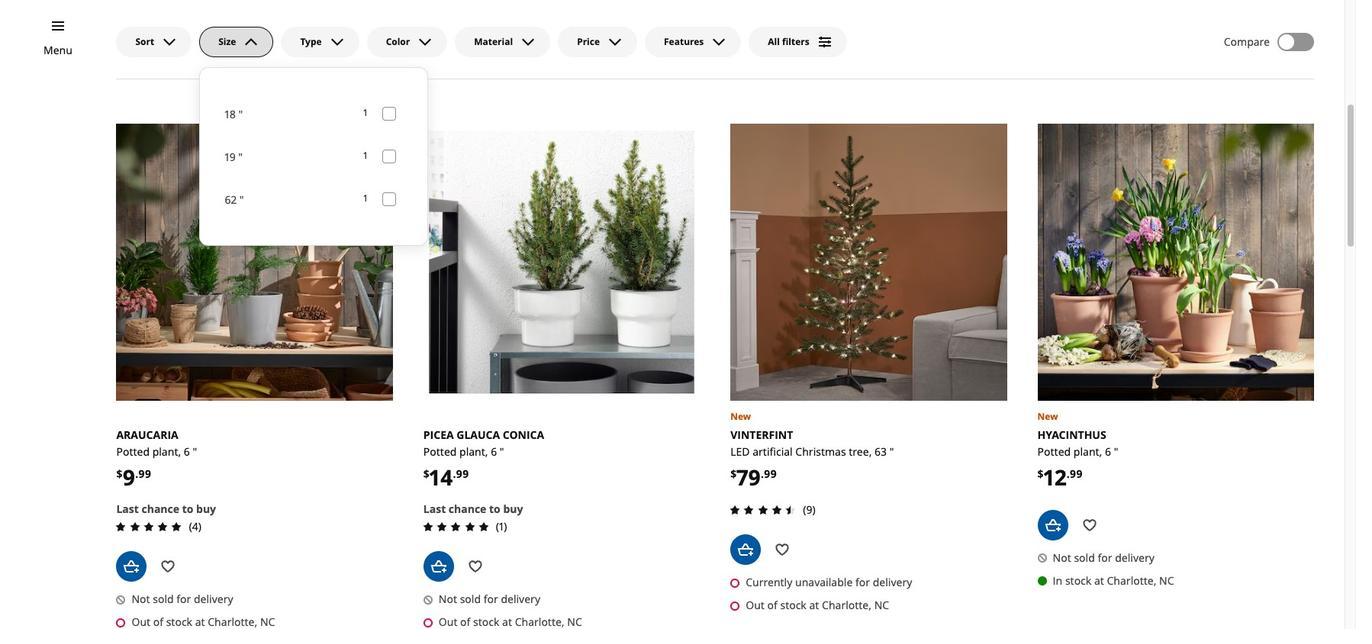 Task type: vqa. For each thing, say whether or not it's contained in the screenshot.
the bottom every
no



Task type: locate. For each thing, give the bounding box(es) containing it.
delivery down (4)
[[194, 592, 233, 606]]

buy for 99
[[196, 502, 216, 516]]

of
[[768, 598, 778, 612]]

"
[[239, 107, 243, 121], [238, 150, 243, 164], [240, 192, 244, 207], [193, 444, 197, 459], [500, 444, 504, 459], [890, 444, 894, 459], [1114, 444, 1119, 459]]

menu
[[43, 43, 72, 57]]

1 plant, from the left
[[152, 444, 181, 459]]

0 horizontal spatial potted
[[116, 444, 150, 459]]

new inside "new vinterfint led artificial christmas tree, 63 " $ 79 . 99"
[[731, 410, 751, 423]]

araucaria potted plant, 6 " $ 9 . 99
[[116, 427, 197, 491]]

1 horizontal spatial chance
[[449, 502, 487, 516]]

buy up (4)
[[196, 502, 216, 516]]

plant,
[[152, 444, 181, 459], [460, 444, 488, 459], [1074, 444, 1103, 459]]

9
[[123, 462, 135, 491]]

1 horizontal spatial stock
[[1066, 573, 1092, 588]]

to
[[182, 502, 193, 516], [489, 502, 501, 516]]

0 horizontal spatial to
[[182, 502, 193, 516]]

stock
[[1066, 573, 1092, 588], [781, 598, 807, 612]]

19
[[225, 150, 236, 164]]

price
[[577, 35, 600, 48]]

to up (1)
[[489, 502, 501, 516]]

2 potted from the left
[[424, 444, 457, 459]]

not sold for delivery for 9
[[132, 592, 233, 606]]

new vinterfint led artificial christmas tree, 63 " $ 79 . 99
[[731, 410, 894, 491]]

1 products element
[[363, 106, 368, 121], [363, 149, 368, 164], [363, 192, 368, 206]]

. down araucaria
[[135, 466, 138, 481]]

features button
[[645, 27, 742, 57]]

2 vertical spatial 1
[[363, 192, 368, 205]]

0 horizontal spatial not
[[132, 592, 150, 606]]

1 for 19 "
[[363, 149, 368, 162]]

0 vertical spatial 1
[[363, 106, 368, 119]]

0 horizontal spatial last chance to buy
[[116, 502, 216, 516]]

6 down hyacinthus
[[1105, 444, 1112, 459]]

sort
[[135, 35, 154, 48]]

1 horizontal spatial not
[[439, 592, 457, 606]]

delivery
[[1115, 550, 1155, 565], [873, 575, 913, 590], [194, 592, 233, 606], [501, 592, 541, 606]]

2 $ from the left
[[424, 466, 430, 481]]

2 horizontal spatial sold
[[1074, 550, 1095, 565]]

color
[[386, 35, 410, 48]]

1 vertical spatial 1
[[363, 149, 368, 162]]

0 horizontal spatial sold
[[153, 592, 174, 606]]

0 horizontal spatial chance
[[142, 502, 179, 516]]

1 horizontal spatial not sold for delivery
[[439, 592, 541, 606]]

at
[[1095, 573, 1105, 588], [810, 598, 819, 612]]

$ inside picea glauca conica potted plant, 6 " $ 14 . 99
[[424, 466, 430, 481]]

charlotte, right in
[[1107, 573, 1157, 588]]

1
[[363, 106, 368, 119], [363, 149, 368, 162], [363, 192, 368, 205]]

6
[[184, 444, 190, 459], [491, 444, 497, 459], [1105, 444, 1112, 459]]

2 horizontal spatial potted
[[1038, 444, 1071, 459]]

all filters
[[768, 35, 810, 48]]

potted
[[116, 444, 150, 459], [424, 444, 457, 459], [1038, 444, 1071, 459]]

.
[[135, 466, 138, 481], [453, 466, 456, 481], [761, 466, 764, 481], [1067, 466, 1070, 481]]

for for "
[[856, 575, 870, 590]]

to up (4)
[[182, 502, 193, 516]]

last up review: 5 out of 5 stars. total reviews: 1 image
[[424, 502, 446, 516]]

type
[[300, 35, 322, 48]]

picea glauca conica potted plant, 6 " $ 14 . 99
[[424, 427, 544, 491]]

62 "
[[225, 192, 244, 207]]

buy for 14
[[503, 502, 523, 516]]

not
[[1053, 550, 1072, 565], [132, 592, 150, 606], [439, 592, 457, 606]]

4 . from the left
[[1067, 466, 1070, 481]]

2 1 products element from the top
[[363, 149, 368, 164]]

0 horizontal spatial not sold for delivery
[[132, 592, 233, 606]]

charlotte, down currently unavailable for delivery
[[822, 598, 872, 612]]

3 potted from the left
[[1038, 444, 1071, 459]]

2 6 from the left
[[491, 444, 497, 459]]

2 . from the left
[[453, 466, 456, 481]]

sold down review: 5 out of 5 stars. total reviews: 1 image
[[460, 592, 481, 606]]

sold up in stock at charlotte, nc
[[1074, 550, 1095, 565]]

picea
[[424, 427, 454, 442]]

at down unavailable
[[810, 598, 819, 612]]

2 horizontal spatial not
[[1053, 550, 1072, 565]]

. inside araucaria potted plant, 6 " $ 9 . 99
[[135, 466, 138, 481]]

2 1 from the top
[[363, 149, 368, 162]]

chance
[[142, 502, 179, 516], [449, 502, 487, 516]]

last chance to buy
[[116, 502, 216, 516], [424, 502, 523, 516]]

not sold for delivery
[[1053, 550, 1155, 565], [132, 592, 233, 606], [439, 592, 541, 606]]

62
[[225, 192, 237, 207]]

buy
[[196, 502, 216, 516], [503, 502, 523, 516]]

1 . from the left
[[135, 466, 138, 481]]

99 inside araucaria potted plant, 6 " $ 9 . 99
[[138, 466, 151, 481]]

0 horizontal spatial plant,
[[152, 444, 181, 459]]

compare
[[1224, 34, 1270, 49]]

4 $ from the left
[[1038, 466, 1044, 481]]

chance up review: 5 out of 5 stars. total reviews: 4 "image"
[[142, 502, 179, 516]]

chance for 99
[[142, 502, 179, 516]]

2 horizontal spatial 6
[[1105, 444, 1112, 459]]

" inside araucaria potted plant, 6 " $ 9 . 99
[[193, 444, 197, 459]]

1 horizontal spatial potted
[[424, 444, 457, 459]]

not sold for delivery down (1)
[[439, 592, 541, 606]]

0 vertical spatial 1 products element
[[363, 106, 368, 121]]

2 vertical spatial 1 products element
[[363, 192, 368, 206]]

3 99 from the left
[[764, 466, 777, 481]]

0 horizontal spatial nc
[[875, 598, 889, 612]]

currently
[[746, 575, 793, 590]]

0 vertical spatial at
[[1095, 573, 1105, 588]]

99
[[138, 466, 151, 481], [456, 466, 469, 481], [764, 466, 777, 481], [1070, 466, 1083, 481]]

plant, inside new hyacinthus potted plant, 6 " $ 12 . 99
[[1074, 444, 1103, 459]]

1 horizontal spatial charlotte,
[[1107, 573, 1157, 588]]

1 vertical spatial 1 products element
[[363, 149, 368, 164]]

potted inside araucaria potted plant, 6 " $ 9 . 99
[[116, 444, 150, 459]]

6 inside new hyacinthus potted plant, 6 " $ 12 . 99
[[1105, 444, 1112, 459]]

$ down the led
[[731, 466, 737, 481]]

1 horizontal spatial buy
[[503, 502, 523, 516]]

not down review: 5 out of 5 stars. total reviews: 4 "image"
[[132, 592, 150, 606]]

potted down picea
[[424, 444, 457, 459]]

99 right 12
[[1070, 466, 1083, 481]]

99 inside "new vinterfint led artificial christmas tree, 63 " $ 79 . 99"
[[764, 466, 777, 481]]

1 horizontal spatial 6
[[491, 444, 497, 459]]

6 up (4)
[[184, 444, 190, 459]]

plant, down araucaria
[[152, 444, 181, 459]]

sold
[[1074, 550, 1095, 565], [153, 592, 174, 606], [460, 592, 481, 606]]

99 inside picea glauca conica potted plant, 6 " $ 14 . 99
[[456, 466, 469, 481]]

0 horizontal spatial charlotte,
[[822, 598, 872, 612]]

0 horizontal spatial buy
[[196, 502, 216, 516]]

nc
[[1160, 573, 1175, 588], [875, 598, 889, 612]]

chance up review: 5 out of 5 stars. total reviews: 1 image
[[449, 502, 487, 516]]

last up review: 5 out of 5 stars. total reviews: 4 "image"
[[116, 502, 139, 516]]

99 inside new hyacinthus potted plant, 6 " $ 12 . 99
[[1070, 466, 1083, 481]]

sold down review: 5 out of 5 stars. total reviews: 4 "image"
[[153, 592, 174, 606]]

new inside new hyacinthus potted plant, 6 " $ 12 . 99
[[1038, 410, 1058, 423]]

not down review: 5 out of 5 stars. total reviews: 1 image
[[439, 592, 457, 606]]

0 vertical spatial stock
[[1066, 573, 1092, 588]]

1 horizontal spatial new
[[1038, 410, 1058, 423]]

" inside picea glauca conica potted plant, 6 " $ 14 . 99
[[500, 444, 504, 459]]

0 horizontal spatial stock
[[781, 598, 807, 612]]

all filters button
[[749, 27, 847, 57]]

1 horizontal spatial at
[[1095, 573, 1105, 588]]

99 right 9
[[138, 466, 151, 481]]

3 1 from the top
[[363, 192, 368, 205]]

at right in
[[1095, 573, 1105, 588]]

3 . from the left
[[761, 466, 764, 481]]

not sold for delivery down (4)
[[132, 592, 233, 606]]

0 vertical spatial charlotte,
[[1107, 573, 1157, 588]]

material
[[474, 35, 513, 48]]

plant, down hyacinthus
[[1074, 444, 1103, 459]]

sold for 12
[[1074, 550, 1095, 565]]

new for 79
[[731, 410, 751, 423]]

stock right of
[[781, 598, 807, 612]]

potted down hyacinthus
[[1038, 444, 1071, 459]]

new up vinterfint
[[731, 410, 751, 423]]

2 99 from the left
[[456, 466, 469, 481]]

for
[[1098, 550, 1113, 565], [856, 575, 870, 590], [177, 592, 191, 606], [484, 592, 498, 606]]

conica
[[503, 427, 544, 442]]

last chance to buy up review: 5 out of 5 stars. total reviews: 1 image
[[424, 502, 523, 516]]

potted down araucaria
[[116, 444, 150, 459]]

tree,
[[849, 444, 872, 459]]

hyacinthus
[[1038, 427, 1107, 442]]

buy up (1)
[[503, 502, 523, 516]]

2 new from the left
[[1038, 410, 1058, 423]]

1 horizontal spatial sold
[[460, 592, 481, 606]]

1 99 from the left
[[138, 466, 151, 481]]

last for 9
[[116, 502, 139, 516]]

1 products element for 18 "
[[363, 106, 368, 121]]

1 horizontal spatial nc
[[1160, 573, 1175, 588]]

0 vertical spatial nc
[[1160, 573, 1175, 588]]

3 6 from the left
[[1105, 444, 1112, 459]]

review: 5 out of 5 stars. total reviews: 4 image
[[112, 518, 186, 536]]

(9)
[[803, 503, 816, 517]]

$ down araucaria
[[116, 466, 123, 481]]

99 right 79
[[764, 466, 777, 481]]

plant, down glauca
[[460, 444, 488, 459]]

0 horizontal spatial new
[[731, 410, 751, 423]]

2 horizontal spatial plant,
[[1074, 444, 1103, 459]]

not sold for delivery up in stock at charlotte, nc
[[1053, 550, 1155, 565]]

in
[[1053, 573, 1063, 588]]

. down hyacinthus
[[1067, 466, 1070, 481]]

1 vertical spatial at
[[810, 598, 819, 612]]

new
[[731, 410, 751, 423], [1038, 410, 1058, 423]]

2 horizontal spatial not sold for delivery
[[1053, 550, 1155, 565]]

for down (4)
[[177, 592, 191, 606]]

. down artificial
[[761, 466, 764, 481]]

last chance to buy up review: 5 out of 5 stars. total reviews: 4 "image"
[[116, 502, 216, 516]]

for up in stock at charlotte, nc
[[1098, 550, 1113, 565]]

. down picea
[[453, 466, 456, 481]]

4 99 from the left
[[1070, 466, 1083, 481]]

type button
[[281, 27, 359, 57]]

filters
[[783, 35, 810, 48]]

stock right in
[[1066, 573, 1092, 588]]

1 6 from the left
[[184, 444, 190, 459]]

charlotte,
[[1107, 573, 1157, 588], [822, 598, 872, 612]]

for right unavailable
[[856, 575, 870, 590]]

1 new from the left
[[731, 410, 751, 423]]

currently unavailable for delivery
[[746, 575, 913, 590]]

delivery for .
[[194, 592, 233, 606]]

3 plant, from the left
[[1074, 444, 1103, 459]]

2 plant, from the left
[[460, 444, 488, 459]]

$ down picea
[[424, 466, 430, 481]]

price button
[[558, 27, 637, 57]]

0 horizontal spatial 6
[[184, 444, 190, 459]]

1 horizontal spatial last chance to buy
[[424, 502, 523, 516]]

6 down glauca
[[491, 444, 497, 459]]

1 vertical spatial charlotte,
[[822, 598, 872, 612]]

$ down hyacinthus
[[1038, 466, 1044, 481]]

0 horizontal spatial last
[[116, 502, 139, 516]]

out of stock at charlotte, nc
[[746, 598, 889, 612]]

3 $ from the left
[[731, 466, 737, 481]]

delivery right unavailable
[[873, 575, 913, 590]]

3 1 products element from the top
[[363, 192, 368, 206]]

1 potted from the left
[[116, 444, 150, 459]]

artificial
[[753, 444, 793, 459]]

new up hyacinthus
[[1038, 410, 1058, 423]]

vinterfint
[[731, 427, 793, 442]]

1 1 products element from the top
[[363, 106, 368, 121]]

last
[[116, 502, 139, 516], [424, 502, 446, 516]]

chance for 14
[[449, 502, 487, 516]]

99 right 14 on the left bottom of the page
[[456, 466, 469, 481]]

delivery down (1)
[[501, 592, 541, 606]]

1 $ from the left
[[116, 466, 123, 481]]

delivery for "
[[873, 575, 913, 590]]

last for 14
[[424, 502, 446, 516]]

1 horizontal spatial plant,
[[460, 444, 488, 459]]

14
[[430, 462, 453, 491]]

1 horizontal spatial to
[[489, 502, 501, 516]]

1 1 from the top
[[363, 106, 368, 119]]

$
[[116, 466, 123, 481], [424, 466, 430, 481], [731, 466, 737, 481], [1038, 466, 1044, 481]]

not up in
[[1053, 550, 1072, 565]]

all
[[768, 35, 780, 48]]

. inside "new vinterfint led artificial christmas tree, 63 " $ 79 . 99"
[[761, 466, 764, 481]]

63
[[875, 444, 887, 459]]

1 horizontal spatial last
[[424, 502, 446, 516]]

delivery up in stock at charlotte, nc
[[1115, 550, 1155, 565]]

. inside picea glauca conica potted plant, 6 " $ 14 . 99
[[453, 466, 456, 481]]



Task type: describe. For each thing, give the bounding box(es) containing it.
glauca
[[457, 427, 500, 442]]

0 horizontal spatial at
[[810, 598, 819, 612]]

review: 5 out of 5 stars. total reviews: 1 image
[[419, 518, 493, 536]]

18 "
[[225, 107, 243, 121]]

out
[[746, 598, 765, 612]]

size
[[218, 35, 236, 48]]

to for 14
[[489, 502, 501, 516]]

18
[[225, 107, 236, 121]]

plant, inside araucaria potted plant, 6 " $ 9 . 99
[[152, 444, 181, 459]]

potted inside new hyacinthus potted plant, 6 " $ 12 . 99
[[1038, 444, 1071, 459]]

last chance to buy for 14
[[424, 502, 523, 516]]

christmas
[[796, 444, 846, 459]]

19 "
[[225, 150, 243, 164]]

new hyacinthus potted plant, 6 " $ 12 . 99
[[1038, 410, 1119, 491]]

plant, inside picea glauca conica potted plant, 6 " $ 14 . 99
[[460, 444, 488, 459]]

for for 12
[[1098, 550, 1113, 565]]

not sold for delivery for 12
[[1053, 550, 1155, 565]]

last chance to buy for 99
[[116, 502, 216, 516]]

led
[[731, 444, 750, 459]]

" inside new hyacinthus potted plant, 6 " $ 12 . 99
[[1114, 444, 1119, 459]]

sold for 9
[[153, 592, 174, 606]]

1 vertical spatial nc
[[875, 598, 889, 612]]

sort button
[[116, 27, 192, 57]]

1 for 18 "
[[363, 106, 368, 119]]

menu button
[[43, 42, 72, 59]]

(4)
[[189, 519, 201, 534]]

unavailable
[[795, 575, 853, 590]]

review: 4.6 out of 5 stars. total reviews: 9 image
[[726, 501, 800, 519]]

for down (1)
[[484, 592, 498, 606]]

6 inside picea glauca conica potted plant, 6 " $ 14 . 99
[[491, 444, 497, 459]]

araucaria
[[116, 427, 178, 442]]

$ inside araucaria potted plant, 6 " $ 9 . 99
[[116, 466, 123, 481]]

size button
[[199, 27, 274, 57]]

12
[[1044, 462, 1067, 491]]

potted inside picea glauca conica potted plant, 6 " $ 14 . 99
[[424, 444, 457, 459]]

to for 99
[[182, 502, 193, 516]]

79
[[737, 462, 761, 491]]

$ inside "new vinterfint led artificial christmas tree, 63 " $ 79 . 99"
[[731, 466, 737, 481]]

1 products element for 62 "
[[363, 192, 368, 206]]

6 inside araucaria potted plant, 6 " $ 9 . 99
[[184, 444, 190, 459]]

1 vertical spatial stock
[[781, 598, 807, 612]]

. inside new hyacinthus potted plant, 6 " $ 12 . 99
[[1067, 466, 1070, 481]]

not for 9
[[132, 592, 150, 606]]

$ inside new hyacinthus potted plant, 6 " $ 12 . 99
[[1038, 466, 1044, 481]]

not for 12
[[1053, 550, 1072, 565]]

new for 12
[[1038, 410, 1058, 423]]

" inside "new vinterfint led artificial christmas tree, 63 " $ 79 . 99"
[[890, 444, 894, 459]]

1 products element for 19 "
[[363, 149, 368, 164]]

1 for 62 "
[[363, 192, 368, 205]]

features
[[664, 35, 704, 48]]

color button
[[367, 27, 448, 57]]

delivery for 12
[[1115, 550, 1155, 565]]

for for .
[[177, 592, 191, 606]]

material button
[[455, 27, 551, 57]]

(1)
[[496, 519, 507, 534]]

in stock at charlotte, nc
[[1053, 573, 1175, 588]]



